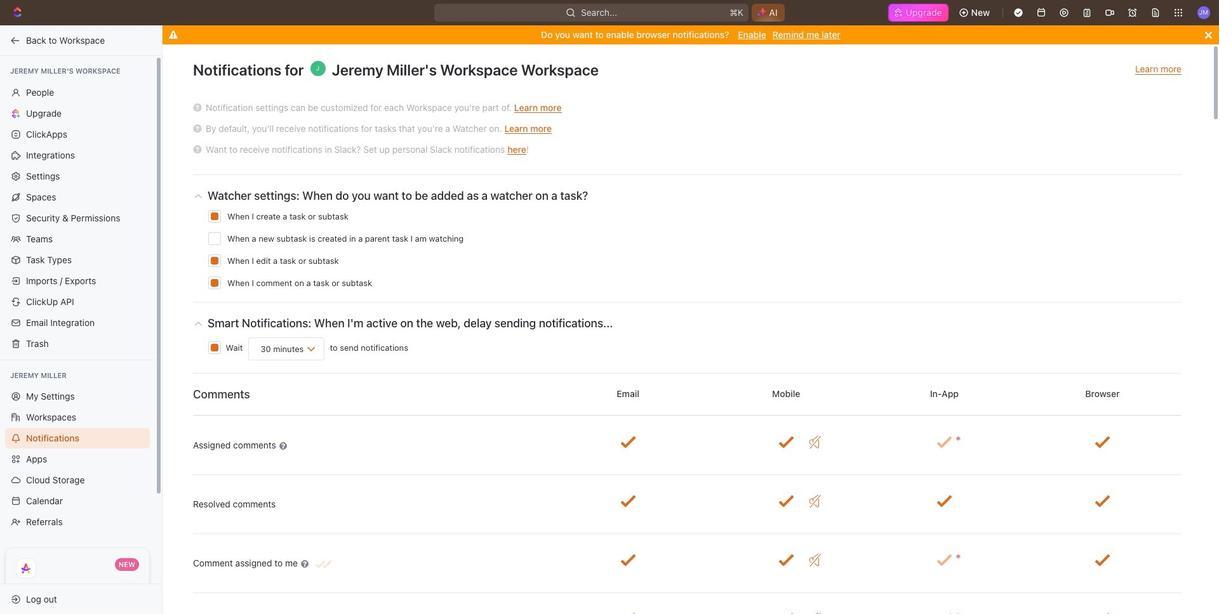 Task type: locate. For each thing, give the bounding box(es) containing it.
2 off image from the top
[[810, 554, 821, 567]]

1 vertical spatial off image
[[810, 554, 821, 567]]

0 vertical spatial off image
[[810, 495, 821, 508]]

off image
[[810, 495, 821, 508], [810, 554, 821, 567]]



Task type: vqa. For each thing, say whether or not it's contained in the screenshot.
off icon
yes



Task type: describe. For each thing, give the bounding box(es) containing it.
off image
[[810, 436, 821, 449]]

1 off image from the top
[[810, 495, 821, 508]]



